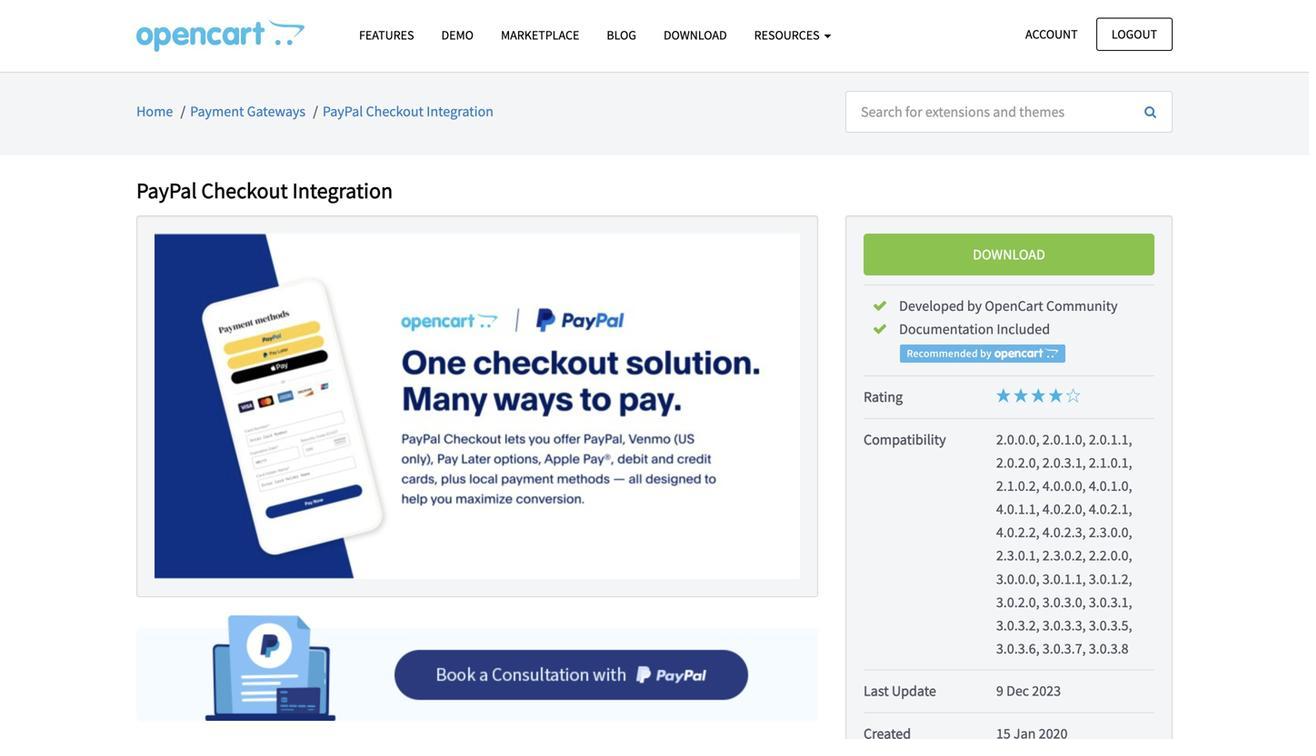 Task type: describe. For each thing, give the bounding box(es) containing it.
1 vertical spatial paypal
[[136, 177, 197, 204]]

4.0.0.0,
[[1043, 477, 1087, 495]]

3.0.3.0,
[[1043, 593, 1087, 612]]

by
[[968, 297, 982, 315]]

marketplace link
[[488, 19, 593, 51]]

3.0.0.0,
[[997, 570, 1040, 588]]

4.0.2.2,
[[997, 524, 1040, 542]]

2.0.1.0,
[[1043, 430, 1087, 449]]

community
[[1047, 297, 1118, 315]]

search image
[[1145, 105, 1157, 118]]

home
[[136, 102, 173, 121]]

3.0.3.1,
[[1089, 593, 1133, 612]]

2.0.3.1,
[[1043, 454, 1087, 472]]

1 star light image from the left
[[997, 389, 1011, 403]]

logout
[[1112, 26, 1158, 42]]

marketplace
[[501, 27, 580, 43]]

2.0.0.0,
[[997, 430, 1040, 449]]

9 dec 2023
[[997, 682, 1062, 701]]

resources
[[755, 27, 823, 43]]

0 horizontal spatial integration
[[292, 177, 393, 204]]

2023
[[1033, 682, 1062, 701]]

3.0.3.6,
[[997, 640, 1040, 658]]

star light image
[[1014, 389, 1029, 403]]

1 vertical spatial paypal checkout integration
[[136, 177, 393, 204]]

opencart - paypal checkout integration image
[[136, 19, 305, 52]]

0 vertical spatial checkout
[[366, 102, 424, 121]]

rating
[[864, 388, 903, 406]]

2.2.0.0,
[[1089, 547, 1133, 565]]

0 horizontal spatial checkout
[[201, 177, 288, 204]]

developed by opencart community documentation included
[[900, 297, 1118, 338]]

0 vertical spatial download
[[664, 27, 727, 43]]

developed
[[900, 297, 965, 315]]

4.0.1.1,
[[997, 500, 1040, 519]]

2.1.0.2,
[[997, 477, 1040, 495]]

account
[[1026, 26, 1078, 42]]

documentation
[[900, 320, 994, 338]]

2.0.1.1,
[[1089, 430, 1133, 449]]

3.0.3.7,
[[1043, 640, 1087, 658]]

resources link
[[741, 19, 845, 51]]

3.0.3.5,
[[1089, 617, 1133, 635]]

blog
[[607, 27, 637, 43]]

payment gateways link
[[190, 102, 306, 121]]

2.3.0.1,
[[997, 547, 1040, 565]]

last update
[[864, 682, 937, 701]]



Task type: vqa. For each thing, say whether or not it's contained in the screenshot.
topmost PayPal Checkout Integration
yes



Task type: locate. For each thing, give the bounding box(es) containing it.
last
[[864, 682, 889, 701]]

download link
[[650, 19, 741, 51], [864, 234, 1155, 276]]

star light o image
[[1067, 389, 1081, 403]]

0 horizontal spatial paypal
[[136, 177, 197, 204]]

paypal down home
[[136, 177, 197, 204]]

4.0.2.0,
[[1043, 500, 1087, 519]]

2 star light image from the left
[[1032, 389, 1046, 403]]

1 horizontal spatial paypal
[[323, 102, 363, 121]]

download right blog
[[664, 27, 727, 43]]

home link
[[136, 102, 173, 121]]

3.0.3.3,
[[1043, 617, 1087, 635]]

dec
[[1007, 682, 1030, 701]]

download
[[664, 27, 727, 43], [973, 245, 1046, 264]]

0 vertical spatial paypal checkout integration
[[323, 102, 494, 121]]

3.0.2.0,
[[997, 593, 1040, 612]]

1 vertical spatial checkout
[[201, 177, 288, 204]]

demo link
[[428, 19, 488, 51]]

0 vertical spatial integration
[[427, 102, 494, 121]]

demo
[[442, 27, 474, 43]]

3.0.1.2,
[[1089, 570, 1133, 588]]

checkout down "payment gateways"
[[201, 177, 288, 204]]

1 horizontal spatial integration
[[427, 102, 494, 121]]

paypal checkout integration image
[[155, 234, 800, 579]]

payment
[[190, 102, 244, 121]]

3.0.3.8
[[1089, 640, 1129, 658]]

3.0.1.1,
[[1043, 570, 1087, 588]]

2 horizontal spatial star light image
[[1049, 389, 1064, 403]]

3.0.3.2,
[[997, 617, 1040, 635]]

features link
[[346, 19, 428, 51]]

2.1.0.1,
[[1089, 454, 1133, 472]]

update
[[892, 682, 937, 701]]

4.0.1.0,
[[1089, 477, 1133, 495]]

1 horizontal spatial star light image
[[1032, 389, 1046, 403]]

download up opencart
[[973, 245, 1046, 264]]

features
[[359, 27, 414, 43]]

0 vertical spatial paypal
[[323, 102, 363, 121]]

download link up opencart
[[864, 234, 1155, 276]]

star light image left star light icon
[[997, 389, 1011, 403]]

blog link
[[593, 19, 650, 51]]

integration
[[427, 102, 494, 121], [292, 177, 393, 204]]

included
[[997, 320, 1051, 338]]

3 star light image from the left
[[1049, 389, 1064, 403]]

4.0.2.3,
[[1043, 524, 1087, 542]]

4.0.2.1,
[[1089, 500, 1133, 519]]

2.3.0.2,
[[1043, 547, 1087, 565]]

checkout down features link
[[366, 102, 424, 121]]

opencart
[[985, 297, 1044, 315]]

paypal checkout integration down features link
[[323, 102, 494, 121]]

2.0.2.0,
[[997, 454, 1040, 472]]

2.0.0.0, 2.0.1.0, 2.0.1.1, 2.0.2.0, 2.0.3.1, 2.1.0.1, 2.1.0.2, 4.0.0.0, 4.0.1.0, 4.0.1.1, 4.0.2.0, 4.0.2.1, 4.0.2.2, 4.0.2.3, 2.3.0.0, 2.3.0.1, 2.3.0.2, 2.2.0.0, 3.0.0.0, 3.0.1.1, 3.0.1.2, 3.0.2.0, 3.0.3.0, 3.0.3.1, 3.0.3.2, 3.0.3.3, 3.0.3.5, 3.0.3.6, 3.0.3.7, 3.0.3.8
[[997, 430, 1133, 658]]

star light image left star light o icon
[[1049, 389, 1064, 403]]

paypal checkout integration link
[[323, 102, 494, 121]]

1 horizontal spatial checkout
[[366, 102, 424, 121]]

0 vertical spatial download link
[[650, 19, 741, 51]]

star light image
[[997, 389, 1011, 403], [1032, 389, 1046, 403], [1049, 389, 1064, 403]]

0 horizontal spatial download link
[[650, 19, 741, 51]]

compatibility
[[864, 430, 947, 449]]

paypal checkout integration down gateways
[[136, 177, 393, 204]]

paypal checkout integration
[[323, 102, 494, 121], [136, 177, 393, 204]]

paypal
[[323, 102, 363, 121], [136, 177, 197, 204]]

9
[[997, 682, 1004, 701]]

1 horizontal spatial download
[[973, 245, 1046, 264]]

star light image right star light icon
[[1032, 389, 1046, 403]]

2.3.0.0,
[[1089, 524, 1133, 542]]

payment gateways
[[190, 102, 306, 121]]

gateways
[[247, 102, 306, 121]]

account link
[[1011, 18, 1094, 51]]

download link right blog
[[650, 19, 741, 51]]

1 vertical spatial download
[[973, 245, 1046, 264]]

0 horizontal spatial download
[[664, 27, 727, 43]]

paypal right gateways
[[323, 102, 363, 121]]

1 horizontal spatial download link
[[864, 234, 1155, 276]]

0 horizontal spatial star light image
[[997, 389, 1011, 403]]

1 vertical spatial download link
[[864, 234, 1155, 276]]

logout link
[[1097, 18, 1173, 51]]

Search for extensions and themes text field
[[846, 91, 1131, 133]]

checkout
[[366, 102, 424, 121], [201, 177, 288, 204]]

1 vertical spatial integration
[[292, 177, 393, 204]]



